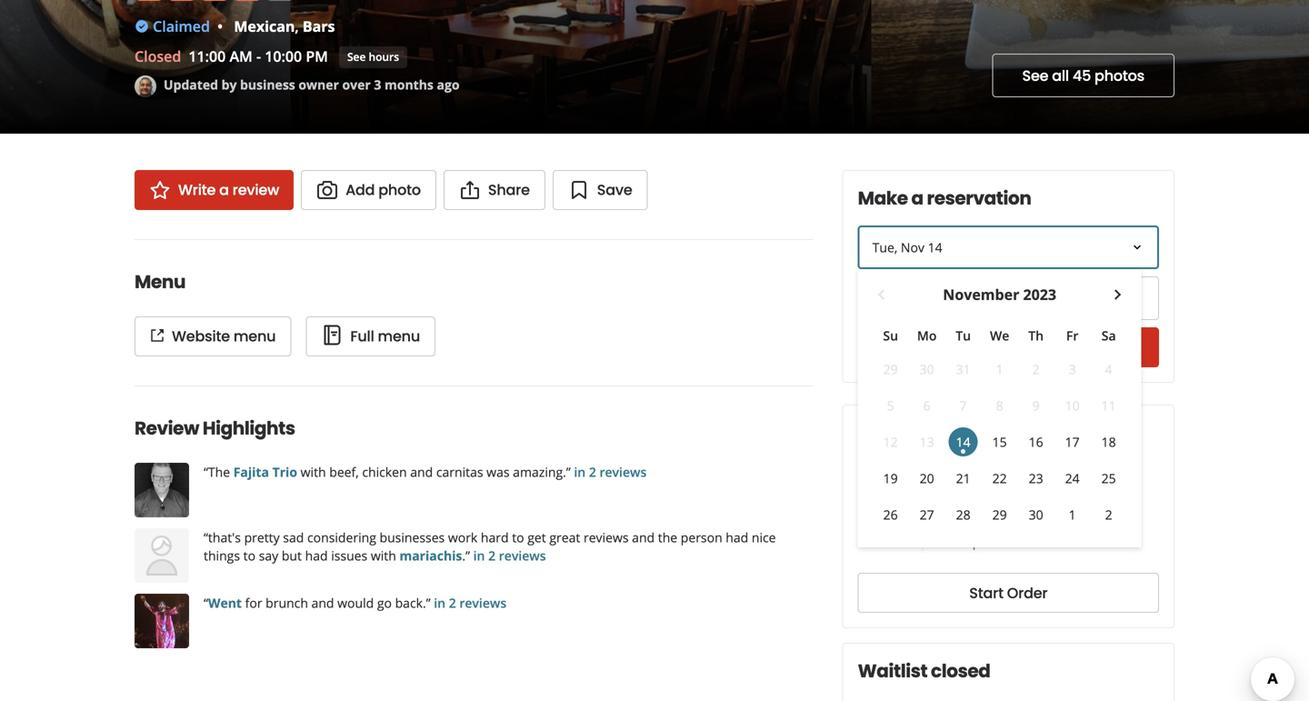 Task type: vqa. For each thing, say whether or not it's contained in the screenshot.
region
yes



Task type: locate. For each thing, give the bounding box(es) containing it.
tue oct 31, 2023 cell
[[949, 355, 978, 384]]

takeout tab panel
[[858, 504, 1031, 511]]

" down work
[[466, 547, 470, 564]]

2 menu from the left
[[378, 326, 420, 346]]

went button
[[208, 594, 242, 611]]

had
[[726, 529, 749, 546], [305, 547, 328, 564]]

0 horizontal spatial 25
[[1017, 533, 1031, 551]]

1 down 24 on the right bottom
[[1069, 506, 1076, 523]]

0 horizontal spatial 29
[[883, 361, 898, 378]]

2 right amazing.
[[589, 463, 596, 481]]

bars link
[[303, 16, 335, 36]]

and right "chicken"
[[410, 463, 433, 481]]

3 down fr
[[1069, 361, 1076, 378]]

0 horizontal spatial 3
[[374, 76, 381, 93]]

with down the businesses
[[371, 547, 396, 564]]

1 horizontal spatial a
[[912, 185, 924, 211]]

for
[[245, 594, 262, 611]]

pm
[[306, 46, 328, 66]]

0 vertical spatial 3
[[374, 76, 381, 93]]

a right make
[[912, 185, 924, 211]]

5 row from the top
[[873, 460, 1127, 496]]

waitlist
[[858, 658, 928, 684]]

owner
[[299, 76, 339, 93]]

24 save outline v2 image
[[568, 179, 590, 201]]

things
[[204, 547, 240, 564]]

delivery
[[873, 468, 930, 488]]

1 for wed nov 1, 2023 cell
[[996, 361, 1004, 378]]

in 2 reviews button
[[571, 463, 647, 481], [470, 547, 546, 564], [431, 594, 507, 611]]

share button
[[444, 170, 545, 210]]

fri dec 1, 2023 cell
[[1058, 500, 1087, 529]]

0 vertical spatial with
[[301, 463, 326, 481]]

1 menu from the left
[[234, 326, 276, 346]]

mon nov 6, 2023 cell
[[913, 391, 942, 420]]

1
[[996, 361, 1004, 378], [1069, 506, 1076, 523]]

2 vertical spatial "
[[204, 594, 208, 611]]

great
[[550, 529, 580, 546]]

2 inside cell
[[1105, 506, 1113, 523]]

2 right fri dec 1, 2023 cell
[[1105, 506, 1113, 523]]

1 horizontal spatial order
[[1007, 583, 1048, 603]]

" right marc p. image
[[204, 594, 208, 611]]

menu inside 'link'
[[378, 326, 420, 346]]

1 vertical spatial "
[[466, 547, 470, 564]]

menu for website menu
[[234, 326, 276, 346]]

1 vertical spatial "
[[204, 529, 208, 546]]

2 down table
[[1033, 361, 1040, 378]]

0 vertical spatial to
[[512, 529, 524, 546]]

1 vertical spatial in 2 reviews button
[[470, 547, 546, 564]]

" right go
[[426, 594, 431, 611]]

order down 5 at the right of the page
[[858, 420, 910, 446]]

1 horizontal spatial 3
[[1069, 361, 1076, 378]]

pretty
[[244, 529, 280, 546]]

see left hours at the left top of page
[[347, 49, 366, 64]]

reviews down get at the left of page
[[499, 547, 546, 564]]

19
[[883, 470, 898, 487]]

had right but
[[305, 547, 328, 564]]

1 horizontal spatial and
[[410, 463, 433, 481]]

1 vertical spatial and
[[632, 529, 655, 546]]

0 vertical spatial 30
[[920, 361, 934, 378]]

reviews right amazing.
[[600, 463, 647, 481]]

2 horizontal spatial "
[[566, 463, 571, 481]]

1 vertical spatial 29
[[993, 506, 1007, 523]]

and left the
[[632, 529, 655, 546]]

1 horizontal spatial with
[[371, 547, 396, 564]]

11:00
[[189, 46, 226, 66]]

a right the write
[[219, 180, 229, 200]]

1 horizontal spatial had
[[726, 529, 749, 546]]

row containing 29
[[873, 351, 1127, 387]]

1 vertical spatial had
[[305, 547, 328, 564]]

30 up mins
[[1029, 506, 1044, 523]]

mins
[[1035, 533, 1064, 551]]

reviews
[[600, 463, 647, 481], [584, 529, 629, 546], [499, 547, 546, 564], [459, 594, 507, 611]]

row group containing 29
[[873, 351, 1127, 533]]

mon nov 13, 2023 cell
[[913, 427, 942, 456]]

1 horizontal spatial see
[[1022, 65, 1049, 86]]

mexican , bars
[[234, 16, 335, 36]]

write a review link
[[135, 170, 294, 210]]

" down review highlights
[[204, 463, 208, 481]]

None field
[[860, 278, 1003, 318]]

24 star v2 image
[[149, 179, 171, 201]]

add photo link
[[301, 170, 436, 210]]

1 inside cell
[[1069, 506, 1076, 523]]

2 vertical spatial "
[[426, 594, 431, 611]]

write a review
[[178, 180, 279, 200]]

see inside "link"
[[347, 49, 366, 64]]

24 share v2 image
[[459, 179, 481, 201]]

reviews right the great
[[584, 529, 629, 546]]

was
[[487, 463, 510, 481]]

save button
[[553, 170, 648, 210]]

see
[[347, 49, 366, 64], [1022, 65, 1049, 86]]

order inside button
[[1007, 583, 1048, 603]]

1 horizontal spatial menu
[[378, 326, 420, 346]]

21
[[956, 470, 971, 487]]

30 down mo on the right top of the page
[[920, 361, 934, 378]]

in 2 reviews button down mariachis . " in 2 reviews
[[431, 594, 507, 611]]

3
[[374, 76, 381, 93], [1069, 361, 1076, 378]]

order right start
[[1007, 583, 1048, 603]]

" up "things"
[[204, 529, 208, 546]]

0 vertical spatial 1
[[996, 361, 1004, 378]]

in
[[574, 463, 586, 481], [984, 533, 995, 551], [473, 547, 485, 564], [434, 594, 446, 611]]

2 " from the top
[[204, 529, 208, 546]]

29 down the su
[[883, 361, 898, 378]]

see left all
[[1022, 65, 1049, 86]]

1 vertical spatial order
[[1007, 583, 1048, 603]]

2 vertical spatial and
[[311, 594, 334, 611]]

hard
[[481, 529, 509, 546]]

2 horizontal spatial a
[[999, 337, 1009, 358]]

sa
[[1102, 327, 1116, 344]]

2 down hard
[[488, 547, 496, 564]]

row group
[[873, 351, 1127, 533]]

1 vertical spatial 3
[[1069, 361, 1076, 378]]

to left say
[[243, 547, 256, 564]]

" the fajita trio with beef, chicken and carnitas was amazing. " in 2 reviews
[[204, 463, 647, 481]]

thu nov 2, 2023 cell
[[1022, 355, 1051, 384]]

menu
[[234, 326, 276, 346], [378, 326, 420, 346]]

in right up
[[984, 533, 995, 551]]

2 vertical spatial in 2 reviews button
[[431, 594, 507, 611]]

0 horizontal spatial a
[[219, 180, 229, 200]]

the
[[658, 529, 678, 546]]

0 horizontal spatial to
[[243, 547, 256, 564]]

row
[[873, 320, 1127, 351], [873, 351, 1127, 387], [873, 387, 1127, 424], [873, 424, 1127, 460], [873, 460, 1127, 496], [873, 496, 1127, 533]]

0 vertical spatial in 2 reviews button
[[571, 463, 647, 481]]

26
[[883, 506, 898, 523]]

a for review
[[219, 180, 229, 200]]

1 " from the top
[[204, 463, 208, 481]]

sat nov 4, 2023 cell
[[1094, 355, 1124, 384]]

table
[[1012, 337, 1052, 358]]

0 horizontal spatial menu
[[234, 326, 276, 346]]

photo of tulum mexican restaurant and tequila bar - austin, tx, us. fajitas caribenas! image
[[0, 0, 291, 134]]

1 horizontal spatial 25
[[1102, 470, 1116, 487]]

0 vertical spatial order
[[858, 420, 910, 446]]

add photo
[[346, 180, 421, 200]]

in 2 reviews button down hard
[[470, 547, 546, 564]]

a for table
[[999, 337, 1009, 358]]

0 horizontal spatial see
[[347, 49, 366, 64]]

24
[[1065, 470, 1080, 487]]

menu right full
[[378, 326, 420, 346]]

1 vertical spatial see
[[1022, 65, 1049, 86]]

Select a date text field
[[858, 225, 1159, 269]]

1 horizontal spatial 30
[[1029, 506, 1044, 523]]

0 horizontal spatial 1
[[996, 361, 1004, 378]]

22
[[993, 470, 1007, 487]]

,
[[295, 16, 299, 36]]

1 vertical spatial 1
[[1069, 506, 1076, 523]]

2 horizontal spatial and
[[632, 529, 655, 546]]

25 left mins
[[1017, 533, 1031, 551]]

1 inside cell
[[996, 361, 1004, 378]]

30 inside mon oct 30, 2023 cell
[[920, 361, 934, 378]]

to left get at the left of page
[[512, 529, 524, 546]]

0 horizontal spatial 30
[[920, 361, 934, 378]]

ago
[[437, 76, 460, 93]]

1 vertical spatial 25
[[1017, 533, 1031, 551]]

that's
[[208, 529, 241, 546]]

fr
[[1066, 327, 1079, 344]]

start order
[[970, 583, 1048, 603]]

0 vertical spatial see
[[347, 49, 366, 64]]

sun nov 12, 2023 cell
[[876, 427, 905, 456]]

" up the great
[[566, 463, 571, 481]]

3 row from the top
[[873, 387, 1127, 424]]

1 vertical spatial with
[[371, 547, 396, 564]]

29 up pick up in 15-25 mins
[[993, 506, 1007, 523]]

1 vertical spatial to
[[243, 547, 256, 564]]

go
[[377, 594, 392, 611]]

fees
[[880, 533, 908, 551]]

6 row from the top
[[873, 496, 1127, 533]]

1 vertical spatial 30
[[1029, 506, 1044, 523]]

" inside " that's pretty sad considering businesses work hard to get great reviews and the person had nice things to say but had issues with
[[204, 529, 208, 546]]

a
[[219, 180, 229, 200], [912, 185, 924, 211], [999, 337, 1009, 358]]

1 for fri dec 1, 2023 cell
[[1069, 506, 1076, 523]]

reviews inside " that's pretty sad considering businesses work hard to get great reviews and the person had nice things to say but had issues with
[[584, 529, 629, 546]]

tue nov 14, 2023 cell
[[945, 424, 982, 460]]

23
[[1029, 470, 1044, 487]]

menu right website
[[234, 326, 276, 346]]

6
[[923, 397, 931, 414]]

2
[[1033, 361, 1040, 378], [589, 463, 596, 481], [1105, 506, 1113, 523], [488, 547, 496, 564], [449, 594, 456, 611]]

4 row from the top
[[873, 424, 1127, 460]]

chicken
[[362, 463, 407, 481]]

and
[[410, 463, 433, 481], [632, 529, 655, 546], [311, 594, 334, 611]]

3 " from the top
[[204, 594, 208, 611]]

30
[[920, 361, 934, 378], [1029, 506, 1044, 523]]

in 2 reviews button for amazing.
[[571, 463, 647, 481]]

website
[[172, 326, 230, 346]]

matt b. image
[[135, 463, 189, 517]]

a inside "link"
[[219, 180, 229, 200]]

0 horizontal spatial with
[[301, 463, 326, 481]]

and left would
[[311, 594, 334, 611]]

region containing "
[[120, 463, 828, 648]]

photo of tulum mexican restaurant and tequila bar - austin, tx, us. image
[[291, 0, 872, 134]]

in 2 reviews button right amazing.
[[571, 463, 647, 481]]

tue nov 7, 2023 cell
[[949, 391, 978, 420]]

menu element
[[105, 239, 813, 356]]

tab list
[[858, 467, 1031, 504]]

tab list containing delivery
[[858, 467, 1031, 504]]

save
[[597, 180, 632, 200]]

row containing 12
[[873, 424, 1127, 460]]

0 vertical spatial 29
[[883, 361, 898, 378]]

wed nov 8, 2023 cell
[[985, 391, 1014, 420]]

sat nov 11, 2023 cell
[[1094, 391, 1124, 420]]

see hours
[[347, 49, 399, 64]]

all
[[1052, 65, 1069, 86]]

trio
[[272, 463, 297, 481]]

full
[[350, 326, 374, 346]]

a right find
[[999, 337, 1009, 358]]

31
[[956, 361, 971, 378]]

with inside " that's pretty sad considering businesses work hard to get great reviews and the person had nice things to say but had issues with
[[371, 547, 396, 564]]

photo of tulum mexican restaurant and tequila bar - austin, tx, us. sopapillas image
[[872, 0, 1309, 134]]

1 horizontal spatial 1
[[1069, 506, 1076, 523]]

reservation
[[927, 185, 1031, 211]]

2 right back.
[[449, 594, 456, 611]]

3 right over on the top left of the page
[[374, 76, 381, 93]]

add
[[346, 180, 375, 200]]

with
[[301, 463, 326, 481], [371, 547, 396, 564]]

0 vertical spatial "
[[204, 463, 208, 481]]

but
[[282, 547, 302, 564]]

1 down find a table
[[996, 361, 1004, 378]]

and inside " that's pretty sad considering businesses work hard to get great reviews and the person had nice things to say but had issues with
[[632, 529, 655, 546]]

with right trio
[[301, 463, 326, 481]]

25 right 24 on the right bottom
[[1102, 470, 1116, 487]]

25
[[1102, 470, 1116, 487], [1017, 533, 1031, 551]]

had left nice
[[726, 529, 749, 546]]

order
[[858, 420, 910, 446], [1007, 583, 1048, 603]]

2 row from the top
[[873, 351, 1127, 387]]

24 camera v2 image
[[316, 179, 338, 201]]

15-
[[998, 533, 1017, 551]]

region
[[120, 463, 828, 648]]

"
[[566, 463, 571, 481], [466, 547, 470, 564], [426, 594, 431, 611]]

over
[[342, 76, 371, 93]]

tu
[[956, 327, 971, 344]]

0 vertical spatial 25
[[1102, 470, 1116, 487]]

thu nov 9, 2023 cell
[[1022, 391, 1051, 420]]

1 row from the top
[[873, 320, 1127, 351]]



Task type: describe. For each thing, give the bounding box(es) containing it.
would
[[337, 594, 374, 611]]

see for see all 45 photos
[[1022, 65, 1049, 86]]

highlights
[[203, 416, 295, 441]]

sad
[[283, 529, 304, 546]]

review highlights element
[[105, 386, 828, 674]]

2 inside cell
[[1033, 361, 1040, 378]]

website menu
[[172, 326, 276, 346]]

29 inside cell
[[883, 361, 898, 378]]

mon oct 30, 2023 cell
[[913, 355, 942, 384]]

in right back.
[[434, 594, 446, 611]]

a for reservation
[[912, 185, 924, 211]]

closed
[[135, 46, 181, 66]]

.
[[462, 547, 466, 564]]

work
[[448, 529, 478, 546]]

fri nov 3, 2023 cell
[[1058, 355, 1087, 384]]

no
[[858, 533, 876, 551]]

full menu
[[350, 326, 420, 346]]

row containing su
[[873, 320, 1127, 351]]

fajita
[[233, 463, 269, 481]]

fri nov 10, 2023 cell
[[1058, 391, 1087, 420]]

27
[[920, 506, 934, 523]]

find
[[965, 337, 995, 358]]

christinr h. image
[[135, 528, 189, 583]]

start
[[970, 583, 1004, 603]]

row containing 5
[[873, 387, 1127, 424]]

review
[[233, 180, 279, 200]]

" for that's pretty sad considering businesses work hard to get great reviews and the person had nice things to say but had issues with
[[204, 529, 208, 546]]

0 vertical spatial and
[[410, 463, 433, 481]]

1 horizontal spatial "
[[466, 547, 470, 564]]

in right amazing.
[[574, 463, 586, 481]]

bars
[[303, 16, 335, 36]]

beef,
[[329, 463, 359, 481]]

4
[[1105, 361, 1113, 378]]

16 external link v2 image
[[150, 328, 165, 343]]

photo
[[379, 180, 421, 200]]

in right .
[[473, 547, 485, 564]]

" that's pretty sad considering businesses work hard to get great reviews and the person had nice things to say but had issues with
[[204, 529, 776, 564]]

full menu link
[[306, 316, 436, 356]]

mexican
[[234, 16, 295, 36]]

takeout
[[959, 468, 1016, 488]]

waitlist closed
[[858, 658, 991, 684]]

18
[[1102, 433, 1116, 451]]

28
[[956, 506, 971, 523]]

share
[[488, 180, 530, 200]]

0 horizontal spatial order
[[858, 420, 910, 446]]

website menu link
[[135, 316, 291, 356]]

0 vertical spatial had
[[726, 529, 749, 546]]

november 2023 grid
[[873, 284, 1127, 533]]

0 horizontal spatial and
[[311, 594, 334, 611]]

0 horizontal spatial "
[[426, 594, 431, 611]]

closed
[[931, 658, 991, 684]]

amazing.
[[513, 463, 566, 481]]

-
[[256, 46, 261, 66]]

see all 45 photos link
[[992, 54, 1175, 97]]

sat dec 2, 2023 cell
[[1094, 500, 1124, 529]]

1 horizontal spatial to
[[512, 529, 524, 546]]

7
[[960, 397, 967, 414]]

mariachis button
[[400, 547, 462, 564]]

row containing 19
[[873, 460, 1127, 496]]

write
[[178, 180, 216, 200]]

2023
[[1023, 285, 1057, 304]]

wed nov 1, 2023 cell
[[985, 355, 1014, 384]]

person
[[681, 529, 723, 546]]

sun oct 29, 2023 cell
[[876, 355, 905, 384]]

th
[[1029, 327, 1044, 344]]

25 inside row group
[[1102, 470, 1116, 487]]

row containing 26
[[873, 496, 1127, 533]]

mariachis
[[400, 547, 462, 564]]

17
[[1065, 433, 1080, 451]]

24 menu v2 image
[[321, 324, 343, 346]]

we
[[990, 327, 1010, 344]]

11
[[1102, 397, 1116, 414]]

hours
[[369, 49, 399, 64]]

months
[[385, 76, 434, 93]]

5
[[887, 397, 894, 414]]

9
[[1033, 397, 1040, 414]]

15
[[993, 433, 1007, 451]]

pick up in 15-25 mins
[[938, 533, 1064, 551]]

photos
[[1095, 65, 1145, 86]]

region inside review highlights 'element'
[[120, 463, 828, 648]]

businesses
[[380, 529, 445, 546]]

0 vertical spatial "
[[566, 463, 571, 481]]

make a reservation
[[858, 185, 1031, 211]]

back.
[[395, 594, 426, 611]]

menu for full menu
[[378, 326, 420, 346]]

get
[[528, 529, 546, 546]]

the
[[208, 463, 230, 481]]

up
[[965, 533, 980, 551]]

mariachis . " in 2 reviews
[[400, 547, 546, 564]]

fajita trio button
[[233, 463, 297, 481]]

10
[[1065, 397, 1080, 414]]

see for see hours
[[347, 49, 366, 64]]

3 inside cell
[[1069, 361, 1076, 378]]

sun nov 5, 2023 cell
[[876, 391, 905, 420]]

reviews down mariachis . " in 2 reviews
[[459, 594, 507, 611]]

am
[[230, 46, 253, 66]]

menu
[[135, 269, 186, 295]]

issues
[[331, 547, 368, 564]]

make
[[858, 185, 908, 211]]

nice
[[752, 529, 776, 546]]

in 2 reviews button for great
[[470, 547, 546, 564]]

13
[[920, 433, 934, 451]]

45
[[1073, 65, 1091, 86]]

" for the
[[204, 463, 208, 481]]

16 claim filled v2 image
[[135, 19, 149, 34]]

considering
[[307, 529, 376, 546]]

mexican link
[[234, 16, 295, 36]]

0 horizontal spatial had
[[305, 547, 328, 564]]

8
[[996, 397, 1004, 414]]

business
[[240, 76, 295, 93]]

14
[[956, 433, 971, 451]]

food
[[913, 420, 957, 446]]

1 horizontal spatial 29
[[993, 506, 1007, 523]]

brunch
[[266, 594, 308, 611]]

marc p. image
[[135, 594, 189, 648]]



